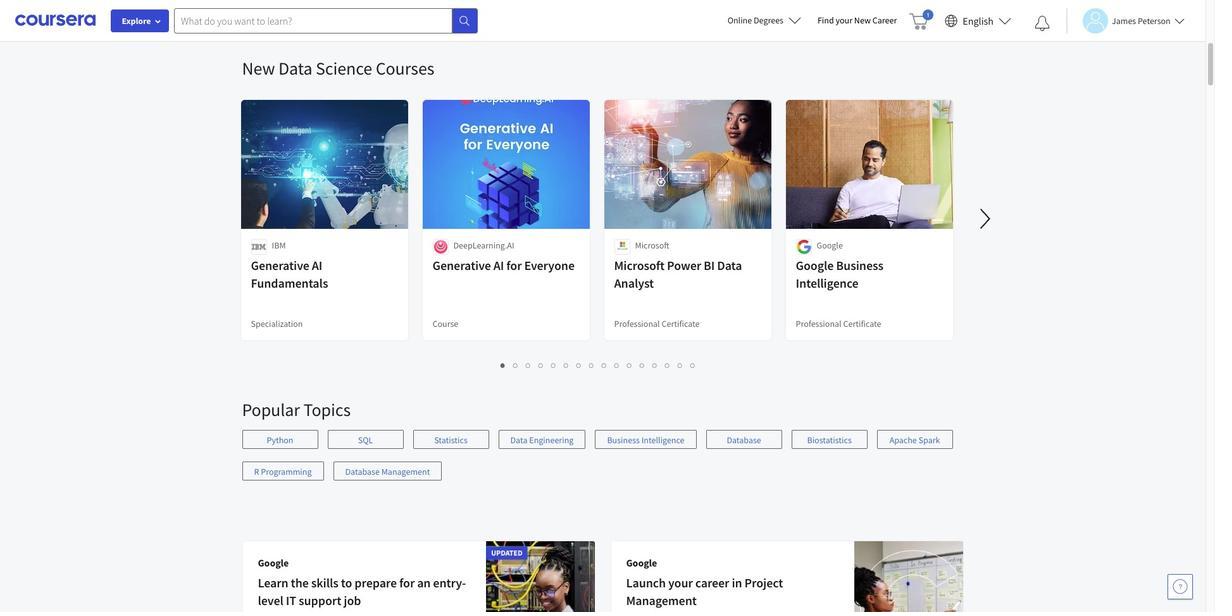 Task type: locate. For each thing, give the bounding box(es) containing it.
1 horizontal spatial professional
[[796, 318, 842, 330]]

15 button
[[674, 358, 688, 373]]

2 vertical spatial list
[[242, 430, 964, 494]]

1 horizontal spatial your
[[836, 15, 853, 26]]

certificate
[[662, 318, 700, 330], [843, 318, 882, 330]]

14
[[665, 360, 675, 372]]

generative
[[251, 258, 309, 273], [433, 258, 491, 273]]

10
[[615, 360, 625, 372]]

2 ai from the left
[[494, 258, 504, 273]]

12 button
[[636, 358, 650, 373]]

your inside google launch your career in project management
[[668, 575, 693, 591]]

0 horizontal spatial professional certificate
[[614, 318, 700, 330]]

google business intelligence
[[796, 258, 884, 291]]

launch your career in project management link
[[626, 575, 783, 609]]

business intelligence
[[607, 435, 685, 446]]

16
[[691, 360, 701, 372]]

0 horizontal spatial database
[[345, 467, 380, 478]]

professional certificate up 10 11 12 13 14 15 16
[[614, 318, 700, 330]]

ai inside the generative ai fundamentals
[[312, 258, 322, 273]]

launch
[[626, 575, 666, 591]]

data left engineering
[[511, 435, 528, 446]]

management down sql link
[[382, 467, 430, 478]]

0 horizontal spatial certificate
[[662, 318, 700, 330]]

0 horizontal spatial business
[[607, 435, 640, 446]]

1 horizontal spatial business
[[836, 258, 884, 273]]

certificate for bi
[[662, 318, 700, 330]]

1 horizontal spatial data
[[511, 435, 528, 446]]

0 vertical spatial management
[[382, 467, 430, 478]]

support
[[299, 593, 341, 609]]

1 professional from the left
[[614, 318, 660, 330]]

2 list from the top
[[242, 358, 954, 373]]

google inside google launch your career in project management
[[626, 557, 657, 570]]

database
[[727, 435, 761, 446], [345, 467, 380, 478]]

google up learn on the left bottom of the page
[[258, 557, 289, 570]]

google up launch
[[626, 557, 657, 570]]

15
[[678, 360, 688, 372]]

generative inside the generative ai fundamentals
[[251, 258, 309, 273]]

data left 'science'
[[278, 57, 312, 80]]

r programming
[[254, 467, 312, 478]]

business
[[836, 258, 884, 273], [607, 435, 640, 446]]

0 horizontal spatial intelligence
[[642, 435, 685, 446]]

0 vertical spatial database
[[727, 435, 761, 446]]

database management
[[345, 467, 430, 478]]

2 generative from the left
[[433, 258, 491, 273]]

1 horizontal spatial certificate
[[843, 318, 882, 330]]

0 vertical spatial data
[[278, 57, 312, 80]]

1 horizontal spatial ai
[[494, 258, 504, 273]]

None search field
[[174, 8, 478, 33]]

0 vertical spatial business
[[836, 258, 884, 273]]

1 horizontal spatial generative
[[433, 258, 491, 273]]

1 vertical spatial your
[[668, 575, 693, 591]]

analyst
[[614, 275, 654, 291]]

your left "career"
[[668, 575, 693, 591]]

list containing python
[[242, 430, 964, 494]]

1 vertical spatial for
[[399, 575, 415, 591]]

microsoft for microsoft
[[635, 240, 669, 251]]

3 list from the top
[[242, 430, 964, 494]]

google inside google business intelligence
[[796, 258, 834, 273]]

sql
[[358, 435, 373, 446]]

specialization
[[251, 318, 303, 330]]

professional down google business intelligence
[[796, 318, 842, 330]]

list containing 1
[[242, 358, 954, 373]]

professional for google business intelligence
[[796, 318, 842, 330]]

2 certificate from the left
[[843, 318, 882, 330]]

0 horizontal spatial management
[[382, 467, 430, 478]]

business inside google business intelligence
[[836, 258, 884, 273]]

7
[[577, 360, 582, 372]]

professional certificate for microsoft
[[614, 318, 700, 330]]

14 button
[[662, 358, 675, 373]]

management down launch
[[626, 593, 697, 609]]

generative down 'ibm'
[[251, 258, 309, 273]]

deeplearning.ai
[[454, 240, 514, 251]]

ai up the fundamentals
[[312, 258, 322, 273]]

11
[[627, 360, 637, 372]]

0 vertical spatial intelligence
[[796, 275, 859, 291]]

apache spark link
[[877, 430, 953, 449]]

generative ai for everyone
[[433, 258, 575, 273]]

2 vertical spatial data
[[511, 435, 528, 446]]

0 horizontal spatial new
[[242, 57, 275, 80]]

1 vertical spatial intelligence
[[642, 435, 685, 446]]

online
[[728, 15, 752, 26]]

certificate up 15 button
[[662, 318, 700, 330]]

1 vertical spatial business
[[607, 435, 640, 446]]

the
[[291, 575, 309, 591]]

new
[[854, 15, 871, 26], [242, 57, 275, 80]]

fundamentals
[[251, 275, 328, 291]]

0 horizontal spatial professional
[[614, 318, 660, 330]]

0 vertical spatial your
[[836, 15, 853, 26]]

1 vertical spatial list
[[242, 358, 954, 373]]

next slide image
[[970, 204, 1000, 234]]

management
[[382, 467, 430, 478], [626, 593, 697, 609]]

courses
[[376, 57, 434, 80]]

0 horizontal spatial ai
[[312, 258, 322, 273]]

data
[[278, 57, 312, 80], [717, 258, 742, 273], [511, 435, 528, 446]]

your
[[836, 15, 853, 26], [668, 575, 693, 591]]

database for database management
[[345, 467, 380, 478]]

r programming link
[[242, 462, 324, 481]]

google
[[817, 240, 843, 251], [796, 258, 834, 273], [258, 557, 289, 570], [626, 557, 657, 570]]

online degrees
[[728, 15, 784, 26]]

professional certificate down google business intelligence
[[796, 318, 882, 330]]

list
[[242, 0, 954, 8], [242, 358, 954, 373], [242, 430, 964, 494]]

apache spark
[[890, 435, 940, 446]]

1 horizontal spatial professional certificate
[[796, 318, 882, 330]]

microsoft inside microsoft power bi data analyst
[[614, 258, 665, 273]]

biostatistics link
[[792, 430, 868, 449]]

microsoft right 'microsoft' image on the top
[[635, 240, 669, 251]]

certificate down google business intelligence
[[843, 318, 882, 330]]

data inside 'link'
[[511, 435, 528, 446]]

google inside google learn the skills to prepare for an entry- level it support job
[[258, 557, 289, 570]]

intelligence inside list
[[642, 435, 685, 446]]

0 vertical spatial new
[[854, 15, 871, 26]]

0 vertical spatial list
[[242, 0, 954, 8]]

microsoft image
[[614, 239, 630, 255]]

professional certificate
[[614, 318, 700, 330], [796, 318, 882, 330]]

ai
[[312, 258, 322, 273], [494, 258, 504, 273]]

1 vertical spatial database
[[345, 467, 380, 478]]

your right 'find'
[[836, 15, 853, 26]]

8
[[589, 360, 594, 372]]

1 vertical spatial data
[[717, 258, 742, 273]]

python link
[[242, 430, 318, 449]]

1 professional certificate from the left
[[614, 318, 700, 330]]

8 button
[[586, 358, 598, 373]]

statistics link
[[413, 430, 489, 449]]

ai down deeplearning.ai
[[494, 258, 504, 273]]

1 horizontal spatial intelligence
[[796, 275, 859, 291]]

0 horizontal spatial for
[[399, 575, 415, 591]]

1 vertical spatial microsoft
[[614, 258, 665, 273]]

generative down deeplearning.ai image
[[433, 258, 491, 273]]

intelligence
[[796, 275, 859, 291], [642, 435, 685, 446]]

google down google image
[[796, 258, 834, 273]]

generative for generative ai fundamentals
[[251, 258, 309, 273]]

professional down analyst
[[614, 318, 660, 330]]

6 button
[[560, 358, 573, 373]]

google right google image
[[817, 240, 843, 251]]

microsoft for microsoft power bi data analyst
[[614, 258, 665, 273]]

google for google
[[817, 240, 843, 251]]

1 ai from the left
[[312, 258, 322, 273]]

find
[[818, 15, 834, 26]]

generative for generative ai for everyone
[[433, 258, 491, 273]]

google launch your career in project management
[[626, 557, 783, 609]]

0 vertical spatial microsoft
[[635, 240, 669, 251]]

ai for for
[[494, 258, 504, 273]]

for inside google learn the skills to prepare for an entry- level it support job
[[399, 575, 415, 591]]

2 horizontal spatial data
[[717, 258, 742, 273]]

professional
[[614, 318, 660, 330], [796, 318, 842, 330]]

1 vertical spatial management
[[626, 593, 697, 609]]

show notifications image
[[1035, 16, 1050, 31]]

job
[[344, 593, 361, 609]]

bi
[[704, 258, 715, 273]]

business inside list
[[607, 435, 640, 446]]

0 horizontal spatial generative
[[251, 258, 309, 273]]

for left an
[[399, 575, 415, 591]]

1 generative from the left
[[251, 258, 309, 273]]

microsoft up analyst
[[614, 258, 665, 273]]

3
[[526, 360, 531, 372]]

professional certificate for google
[[796, 318, 882, 330]]

database for database
[[727, 435, 761, 446]]

for left 'everyone'
[[507, 258, 522, 273]]

2 professional certificate from the left
[[796, 318, 882, 330]]

1 certificate from the left
[[662, 318, 700, 330]]

data right the bi
[[717, 258, 742, 273]]

0 horizontal spatial your
[[668, 575, 693, 591]]

new inside "element"
[[242, 57, 275, 80]]

0 vertical spatial for
[[507, 258, 522, 273]]

2
[[513, 360, 518, 372]]

1 vertical spatial new
[[242, 57, 275, 80]]

intelligence inside google business intelligence
[[796, 275, 859, 291]]

2 professional from the left
[[796, 318, 842, 330]]

professional for microsoft power bi data analyst
[[614, 318, 660, 330]]

microsoft power bi data analyst
[[614, 258, 742, 291]]

1 horizontal spatial management
[[626, 593, 697, 609]]

11 button
[[624, 358, 637, 373]]

shopping cart: 1 item image
[[910, 9, 934, 30]]

deeplearning.ai image
[[433, 239, 448, 255]]

1 horizontal spatial database
[[727, 435, 761, 446]]

1 list from the top
[[242, 0, 954, 8]]

13
[[653, 360, 663, 372]]

ibm
[[272, 240, 286, 251]]

1 horizontal spatial for
[[507, 258, 522, 273]]

learn
[[258, 575, 288, 591]]

english
[[963, 14, 994, 27]]

power
[[667, 258, 701, 273]]



Task type: describe. For each thing, give the bounding box(es) containing it.
prepare
[[355, 575, 397, 591]]

science
[[316, 57, 372, 80]]

peterson
[[1138, 15, 1171, 26]]

find your new career
[[818, 15, 897, 26]]

help center image
[[1173, 580, 1188, 595]]

to
[[341, 575, 352, 591]]

10 button
[[611, 358, 625, 373]]

13 button
[[649, 358, 663, 373]]

your inside find your new career link
[[836, 15, 853, 26]]

16 button
[[687, 358, 701, 373]]

everyone
[[524, 258, 575, 273]]

9
[[602, 360, 607, 372]]

level
[[258, 593, 284, 609]]

career
[[873, 15, 897, 26]]

7 button
[[573, 358, 586, 373]]

management inside google launch your career in project management
[[626, 593, 697, 609]]

new data science courses
[[242, 57, 434, 80]]

coursera image
[[15, 10, 96, 31]]

for inside "new data science courses carousel" "element"
[[507, 258, 522, 273]]

certificate for intelligence
[[843, 318, 882, 330]]

learn the skills to prepare for an entry- level it support job link
[[258, 575, 466, 609]]

popular topics
[[242, 399, 351, 422]]

course
[[433, 318, 459, 330]]

0 horizontal spatial data
[[278, 57, 312, 80]]

list inside "new data science courses carousel" "element"
[[242, 358, 954, 373]]

programming
[[261, 467, 312, 478]]

statistics
[[434, 435, 468, 446]]

12
[[640, 360, 650, 372]]

data engineering link
[[499, 430, 586, 449]]

spark
[[919, 435, 940, 446]]

google learn the skills to prepare for an entry- level it support job
[[258, 557, 466, 609]]

ai for fundamentals
[[312, 258, 322, 273]]

1 horizontal spatial new
[[854, 15, 871, 26]]

james peterson
[[1112, 15, 1171, 26]]

What do you want to learn? text field
[[174, 8, 453, 33]]

9 button
[[598, 358, 611, 373]]

1
[[501, 360, 506, 372]]

it
[[286, 593, 296, 609]]

in
[[732, 575, 742, 591]]

database link
[[706, 430, 782, 449]]

google image
[[796, 239, 812, 255]]

biostatistics
[[807, 435, 852, 446]]

james peterson button
[[1067, 8, 1185, 33]]

4 button
[[535, 358, 548, 373]]

5 button
[[548, 358, 560, 373]]

python
[[267, 435, 293, 446]]

generative ai fundamentals
[[251, 258, 328, 291]]

data engineering
[[511, 435, 574, 446]]

10 11 12 13 14 15 16
[[615, 360, 701, 372]]

explore button
[[111, 9, 169, 32]]

2 button
[[510, 358, 522, 373]]

r
[[254, 467, 259, 478]]

sql link
[[328, 430, 404, 449]]

new data science courses carousel element
[[236, 19, 1215, 384]]

online degrees button
[[718, 6, 811, 34]]

an
[[417, 575, 431, 591]]

explore
[[122, 15, 151, 27]]

topics
[[303, 399, 351, 422]]

ibm image
[[251, 239, 267, 255]]

database management link
[[333, 462, 442, 481]]

apache
[[890, 435, 917, 446]]

management inside database management link
[[382, 467, 430, 478]]

4
[[539, 360, 544, 372]]

data inside microsoft power bi data analyst
[[717, 258, 742, 273]]

google for google business intelligence
[[796, 258, 834, 273]]

google for google learn the skills to prepare for an entry- level it support job
[[258, 557, 289, 570]]

find your new career link
[[811, 13, 904, 28]]

engineering
[[529, 435, 574, 446]]

career
[[696, 575, 730, 591]]

james
[[1112, 15, 1136, 26]]

1 button
[[497, 358, 510, 373]]

google for google launch your career in project management
[[626, 557, 657, 570]]

entry-
[[433, 575, 466, 591]]

3 button
[[522, 358, 535, 373]]

degrees
[[754, 15, 784, 26]]

project
[[745, 575, 783, 591]]

english button
[[940, 0, 1017, 41]]

6
[[564, 360, 569, 372]]

skills
[[311, 575, 339, 591]]

business intelligence link
[[595, 430, 697, 449]]



Task type: vqa. For each thing, say whether or not it's contained in the screenshot.


